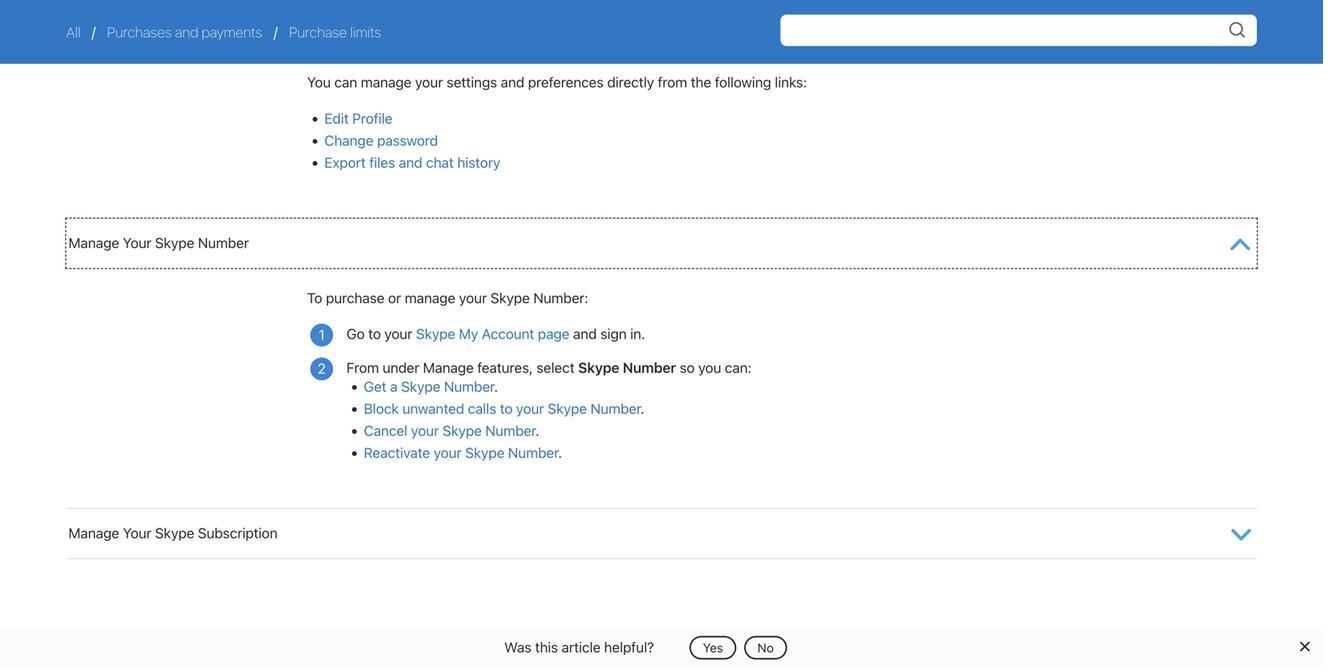 Task type: vqa. For each thing, say whether or not it's contained in the screenshot.
Cancel Your Skype Number link
yes



Task type: describe. For each thing, give the bounding box(es) containing it.
your for number
[[123, 235, 152, 251]]

manage your skype subscription button
[[66, 509, 1258, 558]]

yes
[[703, 641, 724, 656]]

no button
[[744, 636, 788, 660]]

and right 'settings'
[[501, 74, 525, 91]]

from
[[658, 74, 688, 91]]

was
[[505, 639, 532, 656]]

following
[[715, 74, 772, 91]]

manage for manage your settings and preferences
[[69, 18, 119, 35]]

change
[[325, 132, 374, 149]]

go to your skype my account page and sign in.
[[347, 325, 645, 342]]

your down cancel your skype number link
[[434, 444, 462, 461]]

in.
[[631, 325, 645, 342]]

or
[[388, 290, 401, 307]]

purchases and payments
[[107, 24, 262, 41]]

0 horizontal spatial to
[[368, 325, 381, 342]]

edit profile change password export files and chat history
[[325, 110, 501, 171]]

manage your skype number link
[[69, 228, 1213, 258]]

files
[[370, 154, 395, 171]]

manage your skype number
[[69, 235, 249, 251]]

your up my
[[459, 290, 487, 307]]

export
[[325, 154, 366, 171]]

features,
[[478, 359, 533, 376]]

account
[[482, 325, 535, 342]]

can
[[335, 74, 357, 91]]

manage your settings and preferences link
[[69, 12, 1213, 42]]

edit profile link
[[325, 110, 393, 127]]

you can manage your settings and preferences directly from the following links:
[[307, 74, 807, 91]]

no
[[758, 641, 774, 656]]

my
[[459, 325, 479, 342]]

preferences
[[238, 18, 314, 35]]

settings
[[447, 74, 497, 91]]

number:
[[534, 290, 589, 307]]

purchase
[[326, 290, 385, 307]]

export files and chat history link
[[325, 154, 501, 171]]

preferences
[[528, 74, 604, 91]]

block unwanted calls to your skype number link
[[364, 400, 641, 417]]

manage your skype subscription link
[[69, 518, 1213, 548]]

page
[[538, 325, 570, 342]]

reactivate your skype number link
[[364, 444, 558, 461]]

your down unwanted
[[411, 422, 439, 439]]

edit
[[325, 110, 349, 127]]

manage your skype subscription
[[69, 525, 278, 542]]

subscription
[[198, 525, 278, 542]]

under
[[383, 359, 420, 376]]

select
[[537, 359, 575, 376]]

manage your settings and preferences
[[69, 18, 314, 35]]

your for and
[[123, 18, 152, 35]]

profile
[[353, 110, 393, 127]]

manage for manage your skype number
[[69, 235, 119, 251]]

links:
[[775, 74, 807, 91]]

was this article helpful?
[[505, 639, 654, 656]]

change password link
[[325, 132, 438, 149]]

history
[[458, 154, 501, 171]]

purchases and payments link
[[107, 24, 262, 41]]

cancel
[[364, 422, 408, 439]]

1 vertical spatial manage
[[405, 290, 456, 307]]

additional
[[529, 625, 654, 662]]

your left 'settings'
[[415, 74, 443, 91]]

all
[[66, 24, 84, 41]]

dismiss the survey image
[[1299, 641, 1311, 653]]

so
[[680, 359, 695, 376]]

sign
[[601, 325, 627, 342]]

directly
[[608, 74, 655, 91]]

to purchase or manage your skype number:
[[307, 290, 589, 307]]

skype my account page link
[[416, 325, 570, 342]]

manage inside from under manage features, select skype number so you can: get a skype number . block unwanted calls to your skype number . cancel your skype number . reactivate your skype number .
[[423, 359, 474, 376]]

skype inside "manage your skype subscription" link
[[155, 525, 194, 542]]



Task type: locate. For each thing, give the bounding box(es) containing it.
manage up profile
[[361, 74, 412, 91]]

None text field
[[781, 15, 1258, 46]]

helpful?
[[604, 639, 654, 656]]

chat
[[426, 154, 454, 171]]

block
[[364, 400, 399, 417]]

cancel your skype number link
[[364, 422, 536, 439]]

3 your from the top
[[123, 525, 152, 542]]

your down the features,
[[516, 400, 544, 417]]

manage inside 'manage your skype number' link
[[69, 235, 119, 251]]

skype inside 'manage your skype number' link
[[155, 235, 194, 251]]

your up under
[[385, 325, 413, 342]]

manage
[[361, 74, 412, 91], [405, 290, 456, 307]]

your
[[123, 18, 152, 35], [123, 235, 152, 251], [123, 525, 152, 542]]

purchase
[[289, 24, 347, 41]]

and inside edit profile change password export files and chat history
[[399, 154, 423, 171]]

calls
[[468, 400, 497, 417]]

limits
[[350, 24, 381, 41]]

password
[[377, 132, 438, 149]]

your for subscription
[[123, 525, 152, 542]]

your inside "dropdown button"
[[123, 235, 152, 251]]

to
[[307, 290, 322, 307]]

manage for manage your skype subscription
[[69, 525, 119, 542]]

manage inside "manage your skype subscription" link
[[69, 525, 119, 542]]

and down password
[[399, 154, 423, 171]]

a
[[390, 378, 398, 395]]

1 vertical spatial your
[[123, 235, 152, 251]]

manage inside manage your settings and preferences link
[[69, 18, 119, 35]]

purchases
[[107, 24, 172, 41]]

can:
[[725, 359, 752, 376]]

this
[[535, 639, 558, 656]]

to right calls at the left
[[500, 400, 513, 417]]

2 your from the top
[[123, 235, 152, 251]]

number
[[198, 235, 249, 251], [623, 359, 676, 376], [444, 378, 494, 395], [591, 400, 641, 417], [486, 422, 536, 439], [508, 444, 558, 461]]

skype
[[155, 235, 194, 251], [491, 290, 530, 307], [416, 325, 456, 342], [578, 359, 620, 376], [401, 378, 441, 395], [548, 400, 587, 417], [443, 422, 482, 439], [465, 444, 505, 461], [155, 525, 194, 542]]

0 vertical spatial to
[[368, 325, 381, 342]]

go
[[347, 325, 365, 342]]

reactivate
[[364, 444, 430, 461]]

settings
[[155, 18, 207, 35]]

.
[[494, 378, 498, 395], [641, 400, 645, 417], [536, 422, 540, 439], [558, 444, 562, 461]]

1 horizontal spatial to
[[500, 400, 513, 417]]

0 vertical spatial manage
[[361, 74, 412, 91]]

2 vertical spatial your
[[123, 525, 152, 542]]

manage right or
[[405, 290, 456, 307]]

yes button
[[690, 636, 737, 660]]

payments
[[202, 24, 262, 41]]

and inside dropdown button
[[211, 18, 235, 35]]

0 vertical spatial your
[[123, 18, 152, 35]]

unwanted
[[403, 400, 465, 417]]

from
[[347, 359, 379, 376]]

manage your skype number button
[[66, 219, 1258, 268]]

and left payments
[[175, 24, 199, 41]]

purchase limits
[[289, 24, 381, 41]]

and right settings
[[211, 18, 235, 35]]

manage your settings and preferences button
[[66, 3, 1258, 52]]

get a skype number link
[[364, 378, 494, 395]]

from under manage features, select skype number so you can: get a skype number . block unwanted calls to your skype number . cancel your skype number . reactivate your skype number .
[[347, 359, 752, 461]]

and
[[211, 18, 235, 35], [175, 24, 199, 41], [501, 74, 525, 91], [399, 154, 423, 171], [573, 325, 597, 342]]

to
[[368, 325, 381, 342], [500, 400, 513, 417]]

the
[[691, 74, 712, 91]]

resources
[[661, 625, 795, 662]]

to inside from under manage features, select skype number so you can: get a skype number . block unwanted calls to your skype number . cancel your skype number . reactivate your skype number .
[[500, 400, 513, 417]]

additional resources
[[529, 625, 795, 662]]

to right go
[[368, 325, 381, 342]]

article
[[562, 639, 601, 656]]

you
[[307, 74, 331, 91]]

and left sign
[[573, 325, 597, 342]]

1 your from the top
[[123, 18, 152, 35]]

number inside "dropdown button"
[[198, 235, 249, 251]]

all link
[[66, 24, 84, 41]]

purchase limits link
[[289, 24, 381, 41]]

your
[[415, 74, 443, 91], [459, 290, 487, 307], [385, 325, 413, 342], [516, 400, 544, 417], [411, 422, 439, 439], [434, 444, 462, 461]]

get
[[364, 378, 387, 395]]

manage
[[69, 18, 119, 35], [69, 235, 119, 251], [423, 359, 474, 376], [69, 525, 119, 542]]

you
[[699, 359, 722, 376]]

1 vertical spatial to
[[500, 400, 513, 417]]



